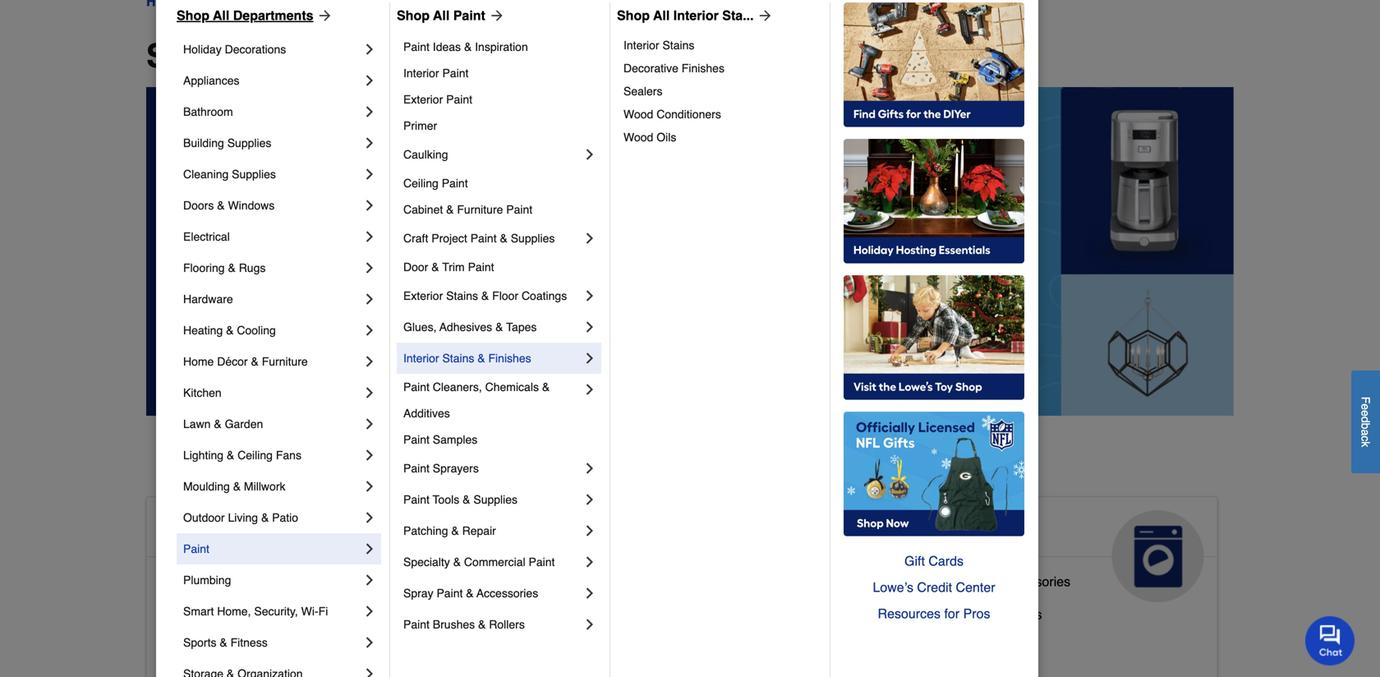 Task type: locate. For each thing, give the bounding box(es) containing it.
conditioners
[[657, 108, 721, 121]]

additives
[[403, 407, 450, 420]]

appliances link down decorations
[[183, 65, 362, 96]]

paint inside paint sprayers 'link'
[[403, 462, 430, 475]]

exterior down door
[[403, 289, 443, 302]]

supplies for building supplies
[[227, 136, 272, 150]]

all up ideas
[[433, 8, 450, 23]]

caulking link
[[403, 139, 582, 170]]

interior up exterior paint
[[403, 67, 439, 80]]

& left repair
[[451, 524, 459, 537]]

supplies up windows
[[232, 168, 276, 181]]

sports & fitness
[[183, 636, 268, 649]]

cabinet & furniture paint
[[403, 203, 533, 216]]

all up interior stains
[[653, 8, 670, 23]]

b
[[1360, 423, 1373, 429]]

2 horizontal spatial furniture
[[651, 633, 704, 648]]

chevron right image for craft project paint & supplies
[[582, 230, 598, 247]]

accessible entry & home
[[160, 640, 309, 655]]

chevron right image for paint cleaners, chemicals & additives
[[582, 381, 598, 398]]

accessible bathroom
[[160, 574, 284, 589]]

chevron right image for lawn & garden
[[362, 416, 378, 432]]

supplies inside "craft project paint & supplies" link
[[511, 232, 555, 245]]

ceiling up millwork
[[238, 449, 273, 462]]

chevron right image for heating & cooling
[[362, 322, 378, 339]]

& right the parts
[[988, 574, 997, 589]]

accessible inside accessible bathroom "link"
[[160, 574, 223, 589]]

0 horizontal spatial shop
[[177, 8, 210, 23]]

2 arrow right image from the left
[[486, 7, 505, 24]]

exterior for exterior stains & floor coatings
[[403, 289, 443, 302]]

wood inside "link"
[[624, 108, 654, 121]]

glues,
[[403, 320, 437, 334]]

& left rugs
[[228, 261, 236, 274]]

animal
[[526, 517, 603, 543]]

1 horizontal spatial pet
[[632, 517, 668, 543]]

sports
[[183, 636, 217, 649]]

patching & repair
[[403, 524, 496, 537]]

supplies
[[227, 136, 272, 150], [232, 168, 276, 181], [511, 232, 555, 245], [474, 493, 518, 506], [585, 600, 635, 615]]

pet inside animal & pet care
[[632, 517, 668, 543]]

accessible inside accessible entry & home link
[[160, 640, 223, 655]]

chevron right image for lighting & ceiling fans
[[362, 447, 378, 463]]

accessible inside accessible home 'link'
[[160, 517, 280, 543]]

departments up exterior paint
[[287, 37, 488, 75]]

beverage & wine chillers link
[[893, 603, 1042, 636]]

2 wood from the top
[[624, 131, 654, 144]]

supplies up the patching & repair link
[[474, 493, 518, 506]]

& left 'cooling'
[[226, 324, 234, 337]]

0 horizontal spatial furniture
[[262, 355, 308, 368]]

cooling
[[237, 324, 276, 337]]

accessible bedroom
[[160, 607, 280, 622]]

appliances up cards
[[893, 517, 1015, 543]]

lowe's credit center
[[873, 580, 996, 595]]

0 horizontal spatial pet
[[526, 633, 546, 648]]

2 horizontal spatial shop
[[617, 8, 650, 23]]

accessible up sports
[[160, 607, 223, 622]]

all inside shop all interior sta... "link"
[[653, 8, 670, 23]]

supplies up houses,
[[585, 600, 635, 615]]

& right chemicals
[[542, 380, 550, 394]]

all down shop all departments link
[[237, 37, 278, 75]]

chevron right image for paint sprayers
[[582, 460, 598, 477]]

shop up the holiday on the top left of page
[[177, 8, 210, 23]]

accessible up smart
[[160, 574, 223, 589]]

all up holiday decorations
[[213, 8, 230, 23]]

2 exterior from the top
[[403, 289, 443, 302]]

wood left oils
[[624, 131, 654, 144]]

paint down the cabinet & furniture paint
[[471, 232, 497, 245]]

& right cabinet
[[446, 203, 454, 216]]

arrow right image for shop all departments
[[314, 7, 333, 24]]

paint down ideas
[[442, 67, 469, 80]]

& inside paint cleaners, chemicals & additives
[[542, 380, 550, 394]]

paint inside exterior paint link
[[446, 93, 473, 106]]

1 vertical spatial wood
[[624, 131, 654, 144]]

4 accessible from the top
[[160, 640, 223, 655]]

center
[[956, 580, 996, 595]]

furniture right houses,
[[651, 633, 704, 648]]

paint inside 'paint brushes & rollers' link
[[403, 618, 430, 631]]

supplies down cabinet & furniture paint link
[[511, 232, 555, 245]]

supplies inside building supplies link
[[227, 136, 272, 150]]

shop all interior sta...
[[617, 8, 754, 23]]

1 vertical spatial departments
[[287, 37, 488, 75]]

accessible down moulding at the left of the page
[[160, 517, 280, 543]]

0 vertical spatial appliances
[[183, 74, 240, 87]]

smart home, security, wi-fi
[[183, 605, 328, 618]]

2 e from the top
[[1360, 410, 1373, 416]]

1 accessible from the top
[[160, 517, 280, 543]]

1 horizontal spatial finishes
[[682, 62, 725, 75]]

0 horizontal spatial ceiling
[[238, 449, 273, 462]]

& right ideas
[[464, 40, 472, 53]]

accessories up rollers at bottom left
[[477, 587, 538, 600]]

shop inside "link"
[[617, 8, 650, 23]]

1 exterior from the top
[[403, 93, 443, 106]]

interior up decorative
[[624, 39, 660, 52]]

interior up interior stains link
[[674, 8, 719, 23]]

livestock supplies
[[526, 600, 635, 615]]

shop up interior stains
[[617, 8, 650, 23]]

all inside shop all paint link
[[433, 8, 450, 23]]

1 vertical spatial stains
[[446, 289, 478, 302]]

chevron right image for caulking
[[582, 146, 598, 163]]

chevron right image for paint brushes & rollers
[[582, 616, 598, 633]]

1 horizontal spatial furniture
[[457, 203, 503, 216]]

hardware link
[[183, 283, 362, 315]]

1 wood from the top
[[624, 108, 654, 121]]

accessories
[[1000, 574, 1071, 589], [477, 587, 538, 600]]

1 horizontal spatial arrow right image
[[486, 7, 505, 24]]

furniture
[[457, 203, 503, 216], [262, 355, 308, 368], [651, 633, 704, 648]]

arrow right image inside shop all paint link
[[486, 7, 505, 24]]

for
[[945, 606, 960, 621]]

beverage & wine chillers
[[893, 607, 1042, 622]]

1 vertical spatial finishes
[[489, 352, 531, 365]]

exterior stains & floor coatings
[[403, 289, 567, 302]]

all for interior
[[653, 8, 670, 23]]

stains up decorative finishes
[[663, 39, 695, 52]]

tapes
[[506, 320, 537, 334]]

departments for shop all departments
[[287, 37, 488, 75]]

chevron right image for doors & windows
[[362, 197, 378, 214]]

spray
[[403, 587, 434, 600]]

appliances down the holiday on the top left of page
[[183, 74, 240, 87]]

electrical
[[183, 230, 230, 243]]

paint brushes & rollers
[[403, 618, 525, 631]]

moulding
[[183, 480, 230, 493]]

pros
[[964, 606, 991, 621]]

accessories up chillers
[[1000, 574, 1071, 589]]

chevron right image for bathroom
[[362, 104, 378, 120]]

appliances link
[[183, 65, 362, 96], [879, 497, 1218, 602]]

floor
[[492, 289, 519, 302]]

arrow right image up shop all departments
[[314, 7, 333, 24]]

chemicals
[[485, 380, 539, 394]]

accessible home image
[[380, 510, 472, 602]]

patio
[[272, 511, 298, 524]]

lawn & garden link
[[183, 408, 362, 440]]

paint up paint ideas & inspiration
[[453, 8, 486, 23]]

interior for interior paint
[[403, 67, 439, 80]]

stains up cleaners,
[[442, 352, 474, 365]]

1 vertical spatial ceiling
[[238, 449, 273, 462]]

holiday
[[183, 43, 222, 56]]

paint left ideas
[[403, 40, 430, 53]]

arrow right image for shop all paint
[[486, 7, 505, 24]]

e up b
[[1360, 410, 1373, 416]]

find gifts for the diyer. image
[[844, 2, 1025, 127]]

building
[[183, 136, 224, 150]]

patching
[[403, 524, 448, 537]]

shop for shop all interior sta...
[[617, 8, 650, 23]]

chevron right image
[[362, 135, 378, 151], [582, 146, 598, 163], [582, 230, 598, 247], [582, 288, 598, 304], [362, 291, 378, 307], [582, 350, 598, 366], [362, 353, 378, 370], [582, 523, 598, 539], [362, 572, 378, 588]]

wood oils link
[[624, 126, 818, 149]]

1 vertical spatial appliances
[[893, 517, 1015, 543]]

0 vertical spatial wood
[[624, 108, 654, 121]]

chevron right image for appliances
[[362, 72, 378, 89]]

care
[[526, 543, 578, 569]]

departments up holiday decorations link
[[233, 8, 314, 23]]

home inside accessible entry & home link
[[273, 640, 309, 655]]

décor
[[217, 355, 248, 368]]

bathroom inside "link"
[[227, 574, 284, 589]]

stains for exterior stains & floor coatings
[[446, 289, 478, 302]]

decorative
[[624, 62, 679, 75]]

& right lighting
[[227, 449, 234, 462]]

finishes up chemicals
[[489, 352, 531, 365]]

1 e from the top
[[1360, 404, 1373, 410]]

supplies inside paint tools & supplies link
[[474, 493, 518, 506]]

craft project paint & supplies
[[403, 232, 555, 245]]

shop up paint ideas & inspiration
[[397, 8, 430, 23]]

1 horizontal spatial appliances link
[[879, 497, 1218, 602]]

stains down trim
[[446, 289, 478, 302]]

cards
[[929, 553, 964, 569]]

furniture down heating & cooling 'link'
[[262, 355, 308, 368]]

interior down glues,
[[403, 352, 439, 365]]

paint samples
[[403, 433, 478, 446]]

paint inside 'ceiling paint' link
[[442, 177, 468, 190]]

shop
[[177, 8, 210, 23], [397, 8, 430, 23], [617, 8, 650, 23]]

shop all departments
[[146, 37, 488, 75]]

& right the entry
[[261, 640, 270, 655]]

3 accessible from the top
[[160, 607, 223, 622]]

paint inside paint cleaners, chemicals & additives
[[403, 380, 430, 394]]

chat invite button image
[[1306, 616, 1356, 666]]

doors & windows
[[183, 199, 275, 212]]

exterior for exterior paint
[[403, 93, 443, 106]]

furniture up craft project paint & supplies
[[457, 203, 503, 216]]

1 arrow right image from the left
[[314, 7, 333, 24]]

wi-
[[301, 605, 319, 618]]

1 horizontal spatial accessories
[[1000, 574, 1071, 589]]

paint down paint samples
[[403, 462, 430, 475]]

wood down sealers
[[624, 108, 654, 121]]

ceiling up cabinet
[[403, 177, 439, 190]]

supplies up the "cleaning supplies"
[[227, 136, 272, 150]]

all inside shop all departments link
[[213, 8, 230, 23]]

paint down spray
[[403, 618, 430, 631]]

fans
[[276, 449, 302, 462]]

lighting
[[183, 449, 224, 462]]

chevron right image for spray paint & accessories
[[582, 585, 598, 602]]

arrow right image inside shop all departments link
[[314, 7, 333, 24]]

bathroom inside 'link'
[[183, 105, 233, 118]]

bathroom up building
[[183, 105, 233, 118]]

paint inside spray paint & accessories link
[[437, 587, 463, 600]]

1 horizontal spatial ceiling
[[403, 177, 439, 190]]

e
[[1360, 404, 1373, 410], [1360, 410, 1373, 416]]

& left floor at left
[[481, 289, 489, 302]]

1 vertical spatial appliances link
[[879, 497, 1218, 602]]

0 vertical spatial finishes
[[682, 62, 725, 75]]

f e e d b a c k button
[[1352, 370, 1381, 473]]

accessible bedroom link
[[160, 603, 280, 636]]

& right animal
[[609, 517, 626, 543]]

paint right trim
[[468, 260, 494, 274]]

home inside home décor & furniture link
[[183, 355, 214, 368]]

2 accessible from the top
[[160, 574, 223, 589]]

caulking
[[403, 148, 448, 161]]

paint down animal
[[529, 555, 555, 569]]

0 vertical spatial home
[[183, 355, 214, 368]]

1 vertical spatial bathroom
[[227, 574, 284, 589]]

2 vertical spatial furniture
[[651, 633, 704, 648]]

home inside accessible home 'link'
[[287, 517, 351, 543]]

supplies inside the livestock supplies link
[[585, 600, 635, 615]]

1 shop from the left
[[177, 8, 210, 23]]

finishes down interior stains link
[[682, 62, 725, 75]]

paint down additives at left
[[403, 433, 430, 446]]

2 shop from the left
[[397, 8, 430, 23]]

wood for wood oils
[[624, 131, 654, 144]]

supplies inside cleaning supplies link
[[232, 168, 276, 181]]

0 vertical spatial bathroom
[[183, 105, 233, 118]]

shop all paint
[[397, 8, 486, 23]]

appliances image
[[1112, 510, 1204, 602]]

cabinet
[[403, 203, 443, 216]]

1 horizontal spatial appliances
[[893, 517, 1015, 543]]

rollers
[[489, 618, 525, 631]]

arrow right image
[[754, 7, 774, 24]]

paint ideas & inspiration
[[403, 40, 528, 53]]

paint right spray
[[437, 587, 463, 600]]

2 vertical spatial home
[[273, 640, 309, 655]]

1 vertical spatial home
[[287, 517, 351, 543]]

paint up the cabinet & furniture paint
[[442, 177, 468, 190]]

3 shop from the left
[[617, 8, 650, 23]]

lawn
[[183, 417, 211, 431]]

paint left tools
[[403, 493, 430, 506]]

accessible inside accessible bedroom link
[[160, 607, 223, 622]]

0 vertical spatial pet
[[632, 517, 668, 543]]

millwork
[[244, 480, 286, 493]]

paint inside paint samples link
[[403, 433, 430, 446]]

stains
[[663, 39, 695, 52], [446, 289, 478, 302], [442, 352, 474, 365]]

2 vertical spatial stains
[[442, 352, 474, 365]]

arrow right image up 'paint ideas & inspiration' link
[[486, 7, 505, 24]]

arrow right image
[[314, 7, 333, 24], [486, 7, 505, 24]]

wood for wood conditioners
[[624, 108, 654, 121]]

shop all departments
[[177, 8, 314, 23]]

bathroom up the smart home, security, wi-fi
[[227, 574, 284, 589]]

paint up additives at left
[[403, 380, 430, 394]]

beds,
[[550, 633, 583, 648]]

1 horizontal spatial shop
[[397, 8, 430, 23]]

home
[[183, 355, 214, 368], [287, 517, 351, 543], [273, 640, 309, 655]]

f e e d b a c k
[[1360, 397, 1373, 447]]

exterior paint
[[403, 93, 473, 106]]

craft project paint & supplies link
[[403, 223, 582, 254]]

0 horizontal spatial arrow right image
[[314, 7, 333, 24]]

& right tools
[[463, 493, 470, 506]]

accessible down smart
[[160, 640, 223, 655]]

credit
[[917, 580, 952, 595]]

0 vertical spatial departments
[[233, 8, 314, 23]]

0 horizontal spatial appliances link
[[183, 65, 362, 96]]

accessible home
[[160, 517, 351, 543]]

sealers
[[624, 85, 663, 98]]

chevron right image for exterior stains & floor coatings
[[582, 288, 598, 304]]

gift cards link
[[844, 548, 1025, 574]]

1 vertical spatial exterior
[[403, 289, 443, 302]]

0 vertical spatial stains
[[663, 39, 695, 52]]

accessible for accessible bathroom
[[160, 574, 223, 589]]

& right décor
[[251, 355, 259, 368]]

0 vertical spatial ceiling
[[403, 177, 439, 190]]

0 vertical spatial exterior
[[403, 93, 443, 106]]

chevron right image for kitchen
[[362, 385, 378, 401]]

chevron right image for paint
[[362, 541, 378, 557]]

chevron right image for sports & fitness
[[362, 634, 378, 651]]

paint down outdoor
[[183, 542, 209, 555]]

& left trim
[[432, 260, 439, 274]]

exterior up the primer
[[403, 93, 443, 106]]

animal & pet care image
[[746, 510, 838, 602]]

e up d
[[1360, 404, 1373, 410]]

spray paint & accessories
[[403, 587, 538, 600]]

sprayers
[[433, 462, 479, 475]]

chevron right image
[[362, 41, 378, 58], [362, 72, 378, 89], [362, 104, 378, 120], [362, 166, 378, 182], [362, 197, 378, 214], [362, 228, 378, 245], [362, 260, 378, 276], [582, 319, 598, 335], [362, 322, 378, 339], [582, 381, 598, 398], [362, 385, 378, 401], [362, 416, 378, 432], [362, 447, 378, 463], [582, 460, 598, 477], [362, 478, 378, 495], [582, 491, 598, 508], [362, 509, 378, 526], [362, 541, 378, 557], [582, 554, 598, 570], [582, 585, 598, 602], [362, 603, 378, 620], [582, 616, 598, 633], [362, 634, 378, 651], [362, 666, 378, 677]]

0 horizontal spatial accessories
[[477, 587, 538, 600]]

appliances link up chillers
[[879, 497, 1218, 602]]

& up the door & trim paint link
[[500, 232, 508, 245]]

paint down the interior paint
[[446, 93, 473, 106]]

paint down 'ceiling paint' link
[[506, 203, 533, 216]]



Task type: describe. For each thing, give the bounding box(es) containing it.
c
[[1360, 436, 1373, 441]]

0 horizontal spatial finishes
[[489, 352, 531, 365]]

sports & fitness link
[[183, 627, 362, 658]]

sealers link
[[624, 80, 818, 103]]

interior stains & finishes link
[[403, 343, 582, 374]]

accessible entry & home link
[[160, 636, 309, 669]]

specialty
[[403, 555, 450, 569]]

primer
[[403, 119, 437, 132]]

animal & pet care
[[526, 517, 668, 569]]

0 vertical spatial furniture
[[457, 203, 503, 216]]

interior stains link
[[624, 34, 818, 57]]

chevron right image for flooring & rugs
[[362, 260, 378, 276]]

plumbing
[[183, 574, 231, 587]]

flooring & rugs
[[183, 261, 266, 274]]

1 vertical spatial furniture
[[262, 355, 308, 368]]

0 vertical spatial appliances link
[[183, 65, 362, 96]]

accessible for accessible bedroom
[[160, 607, 223, 622]]

windows
[[228, 199, 275, 212]]

& up 'paint brushes & rollers'
[[466, 587, 474, 600]]

plumbing link
[[183, 565, 362, 596]]

interior paint
[[403, 67, 469, 80]]

home décor & furniture
[[183, 355, 308, 368]]

0 horizontal spatial appliances
[[183, 74, 240, 87]]

trim
[[442, 260, 465, 274]]

cleaners,
[[433, 380, 482, 394]]

paint inside specialty & commercial paint link
[[529, 555, 555, 569]]

livestock
[[526, 600, 581, 615]]

heating
[[183, 324, 223, 337]]

door & trim paint link
[[403, 254, 598, 280]]

& down accessible bedroom link
[[220, 636, 227, 649]]

heating & cooling
[[183, 324, 276, 337]]

& inside 'link'
[[226, 324, 234, 337]]

stains for interior stains & finishes
[[442, 352, 474, 365]]

chevron right image for electrical
[[362, 228, 378, 245]]

home,
[[217, 605, 251, 618]]

entry
[[227, 640, 257, 655]]

k
[[1360, 441, 1373, 447]]

chevron right image for cleaning supplies
[[362, 166, 378, 182]]

shop
[[146, 37, 228, 75]]

& left the tapes
[[496, 320, 503, 334]]

cleaning supplies link
[[183, 159, 362, 190]]

paint ideas & inspiration link
[[403, 34, 598, 60]]

smart
[[183, 605, 214, 618]]

& right doors
[[217, 199, 225, 212]]

chevron right image for outdoor living & patio
[[362, 509, 378, 526]]

chevron right image for smart home, security, wi-fi
[[362, 603, 378, 620]]

accessories for spray paint & accessories
[[477, 587, 538, 600]]

chevron right image for specialty & commercial paint
[[582, 554, 598, 570]]

paint inside "craft project paint & supplies" link
[[471, 232, 497, 245]]

stains for interior stains
[[663, 39, 695, 52]]

& inside animal & pet care
[[609, 517, 626, 543]]

chevron right image for building supplies
[[362, 135, 378, 151]]

& left rollers at bottom left
[[478, 618, 486, 631]]

doors & windows link
[[183, 190, 362, 221]]

electrical link
[[183, 221, 362, 252]]

paint sprayers
[[403, 462, 479, 475]]

ceiling inside lighting & ceiling fans link
[[238, 449, 273, 462]]

chevron right image for plumbing
[[362, 572, 378, 588]]

decorations
[[225, 43, 286, 56]]

accessible home link
[[147, 497, 485, 602]]

chevron right image for holiday decorations
[[362, 41, 378, 58]]

supplies for cleaning supplies
[[232, 168, 276, 181]]

fi
[[319, 605, 328, 618]]

shop all paint link
[[397, 6, 505, 25]]

accessible for accessible home
[[160, 517, 280, 543]]

living
[[228, 511, 258, 524]]

ceiling paint link
[[403, 170, 598, 196]]

shop for shop all departments
[[177, 8, 210, 23]]

wood conditioners link
[[624, 103, 818, 126]]

1 vertical spatial pet
[[526, 633, 546, 648]]

shop all interior sta... link
[[617, 6, 774, 25]]

paint inside shop all paint link
[[453, 8, 486, 23]]

pet beds, houses, & furniture
[[526, 633, 704, 648]]

& right specialty
[[453, 555, 461, 569]]

accessible for accessible entry & home
[[160, 640, 223, 655]]

glues, adhesives & tapes
[[403, 320, 537, 334]]

glues, adhesives & tapes link
[[403, 311, 582, 343]]

& left millwork
[[233, 480, 241, 493]]

chevron right image for patching & repair
[[582, 523, 598, 539]]

lawn & garden
[[183, 417, 263, 431]]

hardware
[[183, 293, 233, 306]]

spray paint & accessories link
[[403, 578, 582, 609]]

outdoor
[[183, 511, 225, 524]]

home décor & furniture link
[[183, 346, 362, 377]]

paint inside the door & trim paint link
[[468, 260, 494, 274]]

interior paint link
[[403, 60, 598, 86]]

specialty & commercial paint
[[403, 555, 555, 569]]

exterior paint link
[[403, 86, 598, 113]]

& right lawn
[[214, 417, 222, 431]]

chevron right image for hardware
[[362, 291, 378, 307]]

interior for interior stains & finishes
[[403, 352, 439, 365]]

paint inside interior paint link
[[442, 67, 469, 80]]

holiday hosting essentials. image
[[844, 139, 1025, 264]]

ceiling inside 'ceiling paint' link
[[403, 177, 439, 190]]

paint link
[[183, 533, 362, 565]]

shop all departments link
[[177, 6, 333, 25]]

enjoy savings year-round. no matter what you're shopping for, find what you need at a great price. image
[[146, 87, 1234, 416]]

all for departments
[[213, 8, 230, 23]]

door & trim paint
[[403, 260, 494, 274]]

paint inside cabinet & furniture paint link
[[506, 203, 533, 216]]

wine
[[965, 607, 995, 622]]

outdoor living & patio link
[[183, 502, 362, 533]]

brushes
[[433, 618, 475, 631]]

& down 'glues, adhesives & tapes' link at left
[[478, 352, 485, 365]]

chevron right image for home décor & furniture
[[362, 353, 378, 370]]

moulding & millwork
[[183, 480, 286, 493]]

bedroom
[[227, 607, 280, 622]]

pet beds, houses, & furniture link
[[526, 629, 704, 662]]

d
[[1360, 416, 1373, 423]]

kitchen
[[183, 386, 222, 399]]

project
[[432, 232, 467, 245]]

paint inside paint link
[[183, 542, 209, 555]]

paint inside 'paint ideas & inspiration' link
[[403, 40, 430, 53]]

gift cards
[[905, 553, 964, 569]]

all for paint
[[433, 8, 450, 23]]

visit the lowe's toy shop. image
[[844, 275, 1025, 400]]

ceiling paint
[[403, 177, 468, 190]]

appliance parts & accessories link
[[893, 570, 1071, 603]]

interior for interior stains
[[624, 39, 660, 52]]

chevron right image for moulding & millwork
[[362, 478, 378, 495]]

paint inside paint tools & supplies link
[[403, 493, 430, 506]]

commercial
[[464, 555, 526, 569]]

tools
[[433, 493, 460, 506]]

paint sprayers link
[[403, 453, 582, 484]]

chevron right image for paint tools & supplies
[[582, 491, 598, 508]]

accessible bathroom link
[[160, 570, 284, 603]]

exterior stains & floor coatings link
[[403, 280, 582, 311]]

departments for shop all departments
[[233, 8, 314, 23]]

& left patio
[[261, 511, 269, 524]]

& left pros
[[952, 607, 961, 622]]

chevron right image for glues, adhesives & tapes
[[582, 319, 598, 335]]

interior inside "link"
[[674, 8, 719, 23]]

lowe's credit center link
[[844, 574, 1025, 601]]

appliance
[[893, 574, 950, 589]]

kitchen link
[[183, 377, 362, 408]]

& right houses,
[[639, 633, 648, 648]]

shop for shop all paint
[[397, 8, 430, 23]]

doors
[[183, 199, 214, 212]]

paint tools & supplies link
[[403, 484, 582, 515]]

officially licensed n f l gifts. shop now. image
[[844, 412, 1025, 537]]

cleaning
[[183, 168, 229, 181]]

flooring
[[183, 261, 225, 274]]

paint cleaners, chemicals & additives
[[403, 380, 553, 420]]

resources for pros link
[[844, 601, 1025, 627]]

chevron right image for interior stains & finishes
[[582, 350, 598, 366]]

accessories for appliance parts & accessories
[[1000, 574, 1071, 589]]

supplies for livestock supplies
[[585, 600, 635, 615]]

resources
[[878, 606, 941, 621]]



Task type: vqa. For each thing, say whether or not it's contained in the screenshot.
leftmost Finishes
yes



